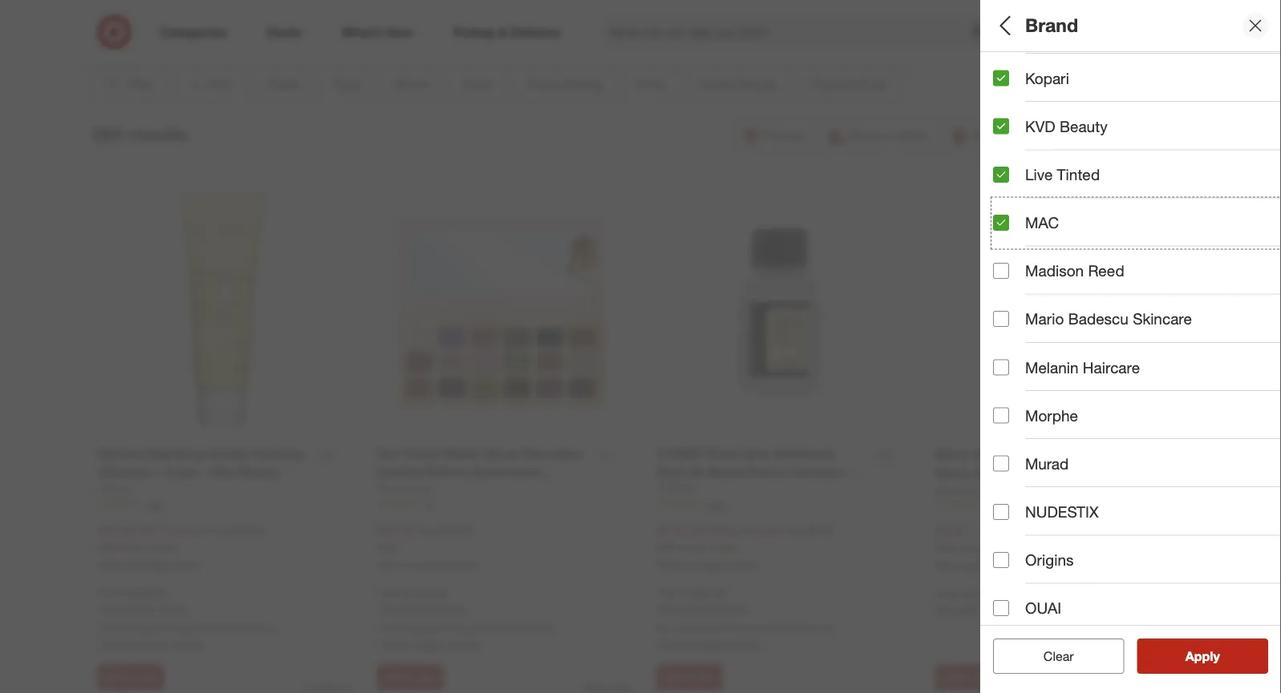 Task type: describe. For each thing, give the bounding box(es) containing it.
clear all
[[1035, 649, 1082, 665]]

NUDESTIX checkbox
[[993, 504, 1009, 520]]

exclusions for check nearby stores "button" corresponding to $24.00
[[102, 603, 155, 617]]

clear for clear all
[[1035, 649, 1066, 665]]

today inside "$24.00 ( $5.71 /ounce ) reg $30.00 sale ends today when purchased online"
[[151, 541, 179, 555]]

What can we help you find? suggestions appear below search field
[[600, 14, 999, 50]]

check nearby stores button for $27.00
[[377, 637, 481, 653]]

live
[[1025, 165, 1053, 184]]

all filters dialog
[[980, 0, 1281, 694]]

results for 584 results
[[128, 123, 187, 146]]

$5.89
[[694, 524, 721, 538]]

lamar for $24.00
[[246, 622, 277, 636]]

reg inside "$24.00 ( $5.71 /ounce ) reg $30.00 sale ends today when purchased online"
[[211, 524, 227, 538]]

check nearby stores button for $24.00
[[98, 637, 202, 653]]

/ounce
[[170, 524, 205, 538]]

not for $27.00
[[377, 622, 395, 636]]

price
[[993, 349, 1031, 368]]

skincare
[[1133, 310, 1192, 329]]

free shipping * * exclusions apply.
[[935, 587, 1026, 618]]

-
[[970, 523, 975, 539]]

apply. inside free shipping * * exclusions apply.
[[996, 604, 1026, 618]]

exclusions apply. link for check nearby stores "button" associated with $27.00
[[381, 603, 468, 617]]

sale inside $27.00 reg $54.00 sale when purchased online
[[377, 541, 399, 555]]

exclusions apply. link for check nearby stores "button" corresponding to $24.00
[[102, 603, 189, 617]]

6
[[427, 499, 432, 511]]

ouai
[[1025, 600, 1061, 618]]

$54.00
[[438, 524, 472, 538]]

ends inside "$24.00 ( $5.71 /ounce ) reg $30.00 sale ends today when purchased online"
[[123, 541, 148, 555]]

( for $24.00
[[139, 524, 142, 538]]

deals button
[[993, 52, 1281, 108]]

sale inside "$24.00 ( $5.71 /ounce ) reg $30.00 sale ends today when purchased online"
[[98, 541, 120, 555]]

ends inside $5.95 ( $5.89 /fluid ounce ) reg $8.50 sale ends today when purchased online
[[681, 541, 706, 555]]

865 link
[[98, 498, 345, 512]]

at for $27.00
[[445, 622, 454, 636]]

brand for brand
[[1025, 14, 1078, 37]]

brand dialog
[[980, 0, 1281, 694]]

guest
[[993, 293, 1036, 312]]

exclusions inside free shipping * * exclusions apply.
[[939, 604, 993, 618]]

reg inside $27.00 reg $54.00 sale when purchased online
[[419, 524, 435, 538]]

online inside "$24.00 ( $5.71 /ounce ) reg $30.00 sale ends today when purchased online"
[[174, 560, 200, 572]]

when inside "$24.00 ( $5.71 /ounce ) reg $30.00 sale ends today when purchased online"
[[98, 560, 123, 572]]

shipping down $5.95 ( $5.89 /fluid ounce ) reg $8.50 sale ends today when purchased online
[[682, 586, 724, 600]]

hills;
[[1086, 196, 1110, 210]]

$5.71
[[142, 524, 170, 538]]

) inside $5.95 ( $5.89 /fluid ounce ) reg $8.50 sale ends today when purchased online
[[780, 524, 783, 538]]

free inside free shipping * * exclusions apply.
[[935, 587, 958, 601]]

today inside $3.50 - $8.40 sale ends today when purchased online
[[988, 541, 1017, 555]]

deals
[[993, 69, 1034, 87]]

3 at from the left
[[724, 622, 734, 636]]

Kopari checkbox
[[993, 70, 1009, 86]]

health
[[993, 518, 1040, 536]]

$24.00
[[98, 523, 136, 538]]

apply
[[1185, 649, 1220, 665]]

3 available from the left
[[677, 622, 721, 636]]

live tinted
[[1025, 165, 1100, 184]]

584
[[92, 123, 123, 146]]

free for 1st check nearby stores "button" from the right
[[656, 586, 678, 600]]

3 check nearby stores button from the left
[[656, 637, 760, 653]]

color
[[993, 237, 1033, 256]]

stores for $27.00
[[450, 638, 481, 652]]

type
[[993, 125, 1027, 143]]

shade
[[993, 406, 1039, 424]]

3 free shipping * * exclusions apply. not available at austin south lamar check nearby stores from the left
[[656, 586, 836, 652]]

reg inside $5.95 ( $5.89 /fluid ounce ) reg $8.50 sale ends today when purchased online
[[786, 524, 803, 538]]

health facts button
[[993, 501, 1281, 558]]

mario
[[1025, 310, 1064, 329]]

south for $24.00
[[213, 622, 243, 636]]

beauty
[[1060, 117, 1108, 136]]

ends inside $3.50 - $8.40 sale ends today when purchased online
[[960, 541, 985, 555]]

online inside $27.00 reg $54.00 sale when purchased online
[[453, 560, 479, 572]]

Origins checkbox
[[993, 553, 1009, 569]]

exclusions for check nearby stores "button" associated with $27.00
[[381, 603, 435, 617]]

purchased inside "$24.00 ( $5.71 /ounce ) reg $30.00 sale ends today when purchased online"
[[126, 560, 171, 572]]

exclusions apply. link for 1st check nearby stores "button" from the right
[[660, 603, 747, 617]]

( for $5.95
[[691, 524, 694, 538]]

shipping down $27.00 reg $54.00 sale when purchased online
[[402, 586, 445, 600]]

health facts
[[993, 518, 1084, 536]]

1997
[[706, 499, 727, 511]]

$8.50
[[806, 524, 833, 538]]

kvd beauty
[[1025, 117, 1108, 136]]

apply. for check nearby stores "button" corresponding to $24.00
[[159, 603, 189, 617]]

/fluid
[[721, 524, 746, 538]]

584 results
[[92, 123, 187, 146]]

$3.50
[[935, 523, 967, 539]]

benefit button
[[993, 558, 1281, 614]]

austin for $27.00
[[458, 622, 489, 636]]

guest rating
[[993, 293, 1087, 312]]

madison
[[1025, 262, 1084, 280]]

beautyblender;
[[1113, 196, 1191, 210]]

clear all button
[[993, 639, 1124, 675]]

see results button
[[1137, 639, 1268, 675]]

9227 link
[[935, 499, 1183, 513]]

apply. for check nearby stores "button" associated with $27.00
[[438, 603, 468, 617]]

range
[[1043, 406, 1090, 424]]

Morphe checkbox
[[993, 408, 1009, 424]]

$5.95
[[656, 523, 687, 538]]

3 lamar from the left
[[804, 622, 836, 636]]

clear button
[[993, 639, 1124, 675]]

melanin
[[1025, 358, 1079, 377]]

sale inside $3.50 - $8.40 sale ends today when purchased online
[[935, 541, 957, 555]]

reed
[[1088, 262, 1124, 280]]

haircare
[[1083, 358, 1140, 377]]

$5.95 ( $5.89 /fluid ounce ) reg $8.50 sale ends today when purchased online
[[656, 523, 833, 572]]

$8.40
[[979, 523, 1010, 539]]

exclusions apply. link down the "benefit"
[[939, 604, 1026, 618]]

see results
[[1169, 649, 1237, 665]]

1802;
[[1245, 196, 1273, 210]]

purchased inside $5.95 ( $5.89 /fluid ounce ) reg $8.50 sale ends today when purchased online
[[684, 560, 730, 572]]

1997 link
[[656, 498, 903, 512]]

available for $27.00
[[398, 622, 442, 636]]

stores for $24.00
[[171, 638, 202, 652]]

3 south from the left
[[771, 622, 801, 636]]

beekman
[[1194, 196, 1242, 210]]

3 nearby from the left
[[692, 638, 726, 652]]

9227
[[985, 500, 1006, 512]]

kvd
[[1025, 117, 1055, 136]]

melanin haircare
[[1025, 358, 1140, 377]]

) inside "$24.00 ( $5.71 /ounce ) reg $30.00 sale ends today when purchased online"
[[205, 524, 208, 538]]

check for $27.00
[[377, 638, 409, 652]]

$3.50 - $8.40 sale ends today when purchased online
[[935, 523, 1037, 573]]

advertisement region
[[159, 0, 1122, 38]]

3 austin from the left
[[737, 622, 768, 636]]

all filters
[[993, 14, 1070, 37]]



Task type: locate. For each thing, give the bounding box(es) containing it.
2 horizontal spatial lamar
[[804, 622, 836, 636]]

free down $27.00 reg $54.00 sale when purchased online
[[377, 586, 399, 600]]

purchased inside $3.50 - $8.40 sale ends today when purchased online
[[963, 561, 1009, 573]]

*
[[166, 586, 170, 600], [445, 586, 449, 600], [724, 586, 728, 600], [1004, 587, 1008, 601], [98, 603, 102, 617], [377, 603, 381, 617], [656, 603, 660, 617], [935, 604, 939, 618]]

online down /fluid
[[732, 560, 758, 572]]

online down $54.00
[[453, 560, 479, 572]]

not for $24.00
[[98, 622, 116, 636]]

b
[[1276, 196, 1281, 210]]

exclusions for 1st check nearby stores "button" from the right
[[660, 603, 714, 617]]

exclusions apply. link
[[102, 603, 189, 617], [381, 603, 468, 617], [660, 603, 747, 617], [939, 604, 1026, 618]]

south
[[213, 622, 243, 636], [492, 622, 522, 636], [771, 622, 801, 636]]

2 at from the left
[[445, 622, 454, 636]]

0 horizontal spatial nearby
[[133, 638, 168, 652]]

clear inside clear button
[[1043, 649, 1074, 665]]

when inside $5.95 ( $5.89 /fluid ounce ) reg $8.50 sale ends today when purchased online
[[656, 560, 681, 572]]

1 lamar from the left
[[246, 622, 277, 636]]

0 vertical spatial results
[[128, 123, 187, 146]]

1 horizontal spatial results
[[1195, 649, 1237, 665]]

reg down 865 link
[[211, 524, 227, 538]]

available
[[119, 622, 163, 636], [398, 622, 442, 636], [677, 622, 721, 636]]

online inside $3.50 - $8.40 sale ends today when purchased online
[[1011, 561, 1037, 573]]

2 lamar from the left
[[525, 622, 556, 636]]

austin
[[178, 622, 210, 636], [458, 622, 489, 636], [737, 622, 768, 636]]

1 horizontal spatial austin
[[458, 622, 489, 636]]

3 reg from the left
[[786, 524, 803, 538]]

sale down $27.00
[[377, 541, 399, 555]]

results right "see"
[[1195, 649, 1237, 665]]

results
[[128, 123, 187, 146], [1195, 649, 1237, 665]]

free left ouai option
[[935, 587, 958, 601]]

2 nearby from the left
[[413, 638, 447, 652]]

) down 1997 link
[[780, 524, 783, 538]]

2 horizontal spatial nearby
[[692, 638, 726, 652]]

2 austin from the left
[[458, 622, 489, 636]]

shade range button
[[993, 389, 1281, 445]]

mario badescu skincare
[[1025, 310, 1192, 329]]

search button
[[988, 14, 1026, 53]]

purchased inside $27.00 reg $54.00 sale when purchased online
[[405, 560, 450, 572]]

south for $27.00
[[492, 622, 522, 636]]

2 horizontal spatial reg
[[786, 524, 803, 538]]

product form button
[[993, 445, 1281, 501]]

)
[[205, 524, 208, 538], [780, 524, 783, 538]]

brand inside dialog
[[1025, 14, 1078, 37]]

( right $5.95
[[691, 524, 694, 538]]

1 horizontal spatial not
[[377, 622, 395, 636]]

when down "$24.00"
[[98, 560, 123, 572]]

beverly
[[1045, 196, 1082, 210]]

brand anastasia beverly hills; beautyblender; beekman 1802; b
[[993, 175, 1281, 210]]

shade range
[[993, 406, 1090, 424]]

all
[[1069, 649, 1082, 665]]

guest rating button
[[993, 277, 1281, 333]]

2 free shipping * * exclusions apply. not available at austin south lamar check nearby stores from the left
[[377, 586, 556, 652]]

1 vertical spatial results
[[1195, 649, 1237, 665]]

1 ) from the left
[[205, 524, 208, 538]]

purchased down $54.00
[[405, 560, 450, 572]]

today down $5.71 on the bottom of the page
[[151, 541, 179, 555]]

lamar
[[246, 622, 277, 636], [525, 622, 556, 636], [804, 622, 836, 636]]

color button
[[993, 221, 1281, 277]]

today
[[151, 541, 179, 555], [709, 541, 737, 555], [988, 541, 1017, 555]]

results inside button
[[1195, 649, 1237, 665]]

nearby for $27.00
[[413, 638, 447, 652]]

1 horizontal spatial ends
[[681, 541, 706, 555]]

2 horizontal spatial austin
[[737, 622, 768, 636]]

2 south from the left
[[492, 622, 522, 636]]

anastasia
[[993, 196, 1042, 210]]

reg left the "$8.50"
[[786, 524, 803, 538]]

shipping
[[123, 586, 166, 600], [402, 586, 445, 600], [682, 586, 724, 600], [961, 587, 1004, 601]]

when inside $3.50 - $8.40 sale ends today when purchased online
[[935, 561, 960, 573]]

2 horizontal spatial stores
[[729, 638, 760, 652]]

tinted
[[1057, 165, 1100, 184]]

when down "$3.50"
[[935, 561, 960, 573]]

badescu
[[1068, 310, 1129, 329]]

online inside $5.95 ( $5.89 /fluid ounce ) reg $8.50 sale ends today when purchased online
[[732, 560, 758, 572]]

1 ( from the left
[[139, 524, 142, 538]]

brand right all
[[1025, 14, 1078, 37]]

free down $5.95
[[656, 586, 678, 600]]

apply button
[[1137, 639, 1268, 675]]

0 horizontal spatial reg
[[211, 524, 227, 538]]

reg down the 6
[[419, 524, 435, 538]]

product
[[993, 462, 1051, 480]]

austin for $24.00
[[178, 622, 210, 636]]

brand for brand anastasia beverly hills; beautyblender; beekman 1802; b
[[993, 175, 1037, 194]]

2 check from the left
[[377, 638, 409, 652]]

0 horizontal spatial check
[[98, 638, 130, 652]]

1 horizontal spatial check
[[377, 638, 409, 652]]

0 horizontal spatial (
[[139, 524, 142, 538]]

results right 584
[[128, 123, 187, 146]]

( inside $5.95 ( $5.89 /fluid ounce ) reg $8.50 sale ends today when purchased online
[[691, 524, 694, 538]]

0 horizontal spatial not
[[98, 622, 116, 636]]

1 horizontal spatial lamar
[[525, 622, 556, 636]]

( right "$24.00"
[[139, 524, 142, 538]]

1 check from the left
[[98, 638, 130, 652]]

0 horizontal spatial ends
[[123, 541, 148, 555]]

madison reed
[[1025, 262, 1124, 280]]

2 horizontal spatial ends
[[960, 541, 985, 555]]

1 stores from the left
[[171, 638, 202, 652]]

nearby for $24.00
[[133, 638, 168, 652]]

0 horizontal spatial results
[[128, 123, 187, 146]]

0 horizontal spatial at
[[166, 622, 175, 636]]

rating
[[1040, 293, 1087, 312]]

brand up anastasia
[[993, 175, 1037, 194]]

facts
[[1044, 518, 1084, 536]]

0 horizontal spatial lamar
[[246, 622, 277, 636]]

when down $5.95
[[656, 560, 681, 572]]

morphe
[[1025, 407, 1078, 425]]

type button
[[993, 108, 1281, 164]]

online
[[174, 560, 200, 572], [453, 560, 479, 572], [732, 560, 758, 572], [1011, 561, 1037, 573]]

2 horizontal spatial south
[[771, 622, 801, 636]]

free shipping * * exclusions apply. not available at austin south lamar check nearby stores for $27.00
[[377, 586, 556, 652]]

stores
[[171, 638, 202, 652], [450, 638, 481, 652], [729, 638, 760, 652]]

price button
[[993, 333, 1281, 389]]

exclusions apply. link down "$24.00 ( $5.71 /ounce ) reg $30.00 sale ends today when purchased online"
[[102, 603, 189, 617]]

865
[[148, 499, 164, 511]]

1 not from the left
[[98, 622, 116, 636]]

0 horizontal spatial available
[[119, 622, 163, 636]]

Mario Badescu Skincare checkbox
[[993, 311, 1009, 327]]

0 horizontal spatial stores
[[171, 638, 202, 652]]

apply. down $27.00 reg $54.00 sale when purchased online
[[438, 603, 468, 617]]

apply.
[[159, 603, 189, 617], [438, 603, 468, 617], [717, 603, 747, 617], [996, 604, 1026, 618]]

free for check nearby stores "button" associated with $27.00
[[377, 586, 399, 600]]

online down '/ounce'
[[174, 560, 200, 572]]

purchased up free shipping * * exclusions apply.
[[963, 561, 1009, 573]]

0 horizontal spatial austin
[[178, 622, 210, 636]]

clear for clear
[[1043, 649, 1074, 665]]

2 horizontal spatial free shipping * * exclusions apply. not available at austin south lamar check nearby stores
[[656, 586, 836, 652]]

brand
[[1025, 14, 1078, 37], [993, 175, 1037, 194]]

1 horizontal spatial today
[[709, 541, 737, 555]]

(
[[139, 524, 142, 538], [691, 524, 694, 538]]

sale down "$3.50"
[[935, 541, 957, 555]]

clear inside clear all button
[[1035, 649, 1066, 665]]

1 check nearby stores button from the left
[[98, 637, 202, 653]]

shipping inside free shipping * * exclusions apply.
[[961, 587, 1004, 601]]

2 horizontal spatial today
[[988, 541, 1017, 555]]

apply. for 1st check nearby stores "button" from the right
[[717, 603, 747, 617]]

check nearby stores button
[[98, 637, 202, 653], [377, 637, 481, 653], [656, 637, 760, 653]]

ends down "$24.00"
[[123, 541, 148, 555]]

when down $27.00
[[377, 560, 402, 572]]

origins
[[1025, 551, 1074, 570]]

0 horizontal spatial south
[[213, 622, 243, 636]]

murad
[[1025, 455, 1069, 473]]

benefit
[[993, 574, 1045, 592]]

ends down $5.89
[[681, 541, 706, 555]]

Murad checkbox
[[993, 456, 1009, 472]]

Madison Reed checkbox
[[993, 263, 1009, 279]]

0 horizontal spatial free shipping * * exclusions apply. not available at austin south lamar check nearby stores
[[98, 586, 277, 652]]

all
[[993, 14, 1015, 37]]

1 horizontal spatial at
[[445, 622, 454, 636]]

2 horizontal spatial check
[[656, 638, 689, 652]]

1 nearby from the left
[[133, 638, 168, 652]]

search
[[988, 26, 1026, 41]]

2 horizontal spatial check nearby stores button
[[656, 637, 760, 653]]

check
[[98, 638, 130, 652], [377, 638, 409, 652], [656, 638, 689, 652]]

( inside "$24.00 ( $5.71 /ounce ) reg $30.00 sale ends today when purchased online"
[[139, 524, 142, 538]]

MAC checkbox
[[993, 215, 1009, 231]]

when
[[98, 560, 123, 572], [377, 560, 402, 572], [656, 560, 681, 572], [935, 561, 960, 573]]

0 vertical spatial brand
[[1025, 14, 1078, 37]]

form
[[1055, 462, 1092, 480]]

1 reg from the left
[[211, 524, 227, 538]]

shipping down origins checkbox
[[961, 587, 1004, 601]]

clear down ouai
[[1043, 649, 1074, 665]]

filters
[[1020, 14, 1070, 37]]

$27.00
[[377, 523, 415, 538]]

product form
[[993, 462, 1092, 480]]

$24.00 ( $5.71 /ounce ) reg $30.00 sale ends today when purchased online
[[98, 523, 264, 572]]

1 austin from the left
[[178, 622, 210, 636]]

today inside $5.95 ( $5.89 /fluid ounce ) reg $8.50 sale ends today when purchased online
[[709, 541, 737, 555]]

1 horizontal spatial nearby
[[413, 638, 447, 652]]

when inside $27.00 reg $54.00 sale when purchased online
[[377, 560, 402, 572]]

today down /fluid
[[709, 541, 737, 555]]

2 clear from the left
[[1043, 649, 1074, 665]]

1 vertical spatial brand
[[993, 175, 1037, 194]]

0 horizontal spatial check nearby stores button
[[98, 637, 202, 653]]

6 link
[[377, 498, 624, 512]]

purchased down $5.71 on the bottom of the page
[[126, 560, 171, 572]]

clear
[[1035, 649, 1066, 665], [1043, 649, 1074, 665]]

results for see results
[[1195, 649, 1237, 665]]

apply. down "$24.00 ( $5.71 /ounce ) reg $30.00 sale ends today when purchased online"
[[159, 603, 189, 617]]

ends
[[123, 541, 148, 555], [681, 541, 706, 555], [960, 541, 985, 555]]

1 free shipping * * exclusions apply. not available at austin south lamar check nearby stores from the left
[[98, 586, 277, 652]]

Live Tinted checkbox
[[993, 167, 1009, 183]]

1 south from the left
[[213, 622, 243, 636]]

ends down the -
[[960, 541, 985, 555]]

1 horizontal spatial reg
[[419, 524, 435, 538]]

1 horizontal spatial available
[[398, 622, 442, 636]]

free shipping * * exclusions apply. not available at austin south lamar check nearby stores for $24.00
[[98, 586, 277, 652]]

2 available from the left
[[398, 622, 442, 636]]

1 horizontal spatial check nearby stores button
[[377, 637, 481, 653]]

purchased down $5.89
[[684, 560, 730, 572]]

1 clear from the left
[[1035, 649, 1066, 665]]

mac
[[1025, 214, 1059, 232]]

not
[[98, 622, 116, 636], [377, 622, 395, 636], [656, 622, 674, 636]]

shipping down "$24.00 ( $5.71 /ounce ) reg $30.00 sale ends today when purchased online"
[[123, 586, 166, 600]]

2 reg from the left
[[419, 524, 435, 538]]

2 stores from the left
[[450, 638, 481, 652]]

exclusions apply. link down $5.95 ( $5.89 /fluid ounce ) reg $8.50 sale ends today when purchased online
[[660, 603, 747, 617]]

KVD Beauty checkbox
[[993, 118, 1009, 135]]

2 horizontal spatial available
[[677, 622, 721, 636]]

free for check nearby stores "button" corresponding to $24.00
[[98, 586, 120, 600]]

1 horizontal spatial )
[[780, 524, 783, 538]]

2 ) from the left
[[780, 524, 783, 538]]

3 not from the left
[[656, 622, 674, 636]]

sale inside $5.95 ( $5.89 /fluid ounce ) reg $8.50 sale ends today when purchased online
[[656, 541, 678, 555]]

today down '$8.40'
[[988, 541, 1017, 555]]

exclusions apply. link down $27.00 reg $54.00 sale when purchased online
[[381, 603, 468, 617]]

purchased
[[126, 560, 171, 572], [405, 560, 450, 572], [684, 560, 730, 572], [963, 561, 1009, 573]]

apply. down the "benefit"
[[996, 604, 1026, 618]]

available for $24.00
[[119, 622, 163, 636]]

1 available from the left
[[119, 622, 163, 636]]

at for $24.00
[[166, 622, 175, 636]]

2 horizontal spatial not
[[656, 622, 674, 636]]

OUAI checkbox
[[993, 601, 1009, 617]]

ounce
[[749, 524, 780, 538]]

brand inside "brand anastasia beverly hills; beautyblender; beekman 1802; b"
[[993, 175, 1037, 194]]

3 stores from the left
[[729, 638, 760, 652]]

3 check from the left
[[656, 638, 689, 652]]

1 horizontal spatial (
[[691, 524, 694, 538]]

2 check nearby stores button from the left
[[377, 637, 481, 653]]

free down "$24.00"
[[98, 586, 120, 600]]

sale down "$24.00"
[[98, 541, 120, 555]]

check for $24.00
[[98, 638, 130, 652]]

free
[[98, 586, 120, 600], [377, 586, 399, 600], [656, 586, 678, 600], [935, 587, 958, 601]]

see
[[1169, 649, 1192, 665]]

Melanin Haircare checkbox
[[993, 360, 1009, 376]]

$27.00 reg $54.00 sale when purchased online
[[377, 523, 479, 572]]

kopari
[[1025, 69, 1069, 87]]

2 ( from the left
[[691, 524, 694, 538]]

0 horizontal spatial today
[[151, 541, 179, 555]]

1 horizontal spatial stores
[[450, 638, 481, 652]]

2 horizontal spatial at
[[724, 622, 734, 636]]

) down 865 link
[[205, 524, 208, 538]]

1 horizontal spatial free shipping * * exclusions apply. not available at austin south lamar check nearby stores
[[377, 586, 556, 652]]

lamar for $27.00
[[525, 622, 556, 636]]

1 horizontal spatial south
[[492, 622, 522, 636]]

2 not from the left
[[377, 622, 395, 636]]

clear left the all
[[1035, 649, 1066, 665]]

online up the "benefit"
[[1011, 561, 1037, 573]]

1 at from the left
[[166, 622, 175, 636]]

apply. down $5.95 ( $5.89 /fluid ounce ) reg $8.50 sale ends today when purchased online
[[717, 603, 747, 617]]

reg
[[211, 524, 227, 538], [419, 524, 435, 538], [786, 524, 803, 538]]

sale down $5.95
[[656, 541, 678, 555]]

0 horizontal spatial )
[[205, 524, 208, 538]]

$30.00
[[230, 524, 264, 538]]

sale
[[98, 541, 120, 555], [377, 541, 399, 555], [656, 541, 678, 555], [935, 541, 957, 555]]

nudestix
[[1025, 503, 1099, 522]]



Task type: vqa. For each thing, say whether or not it's contained in the screenshot.
the Lamar corresponding to $27.00
yes



